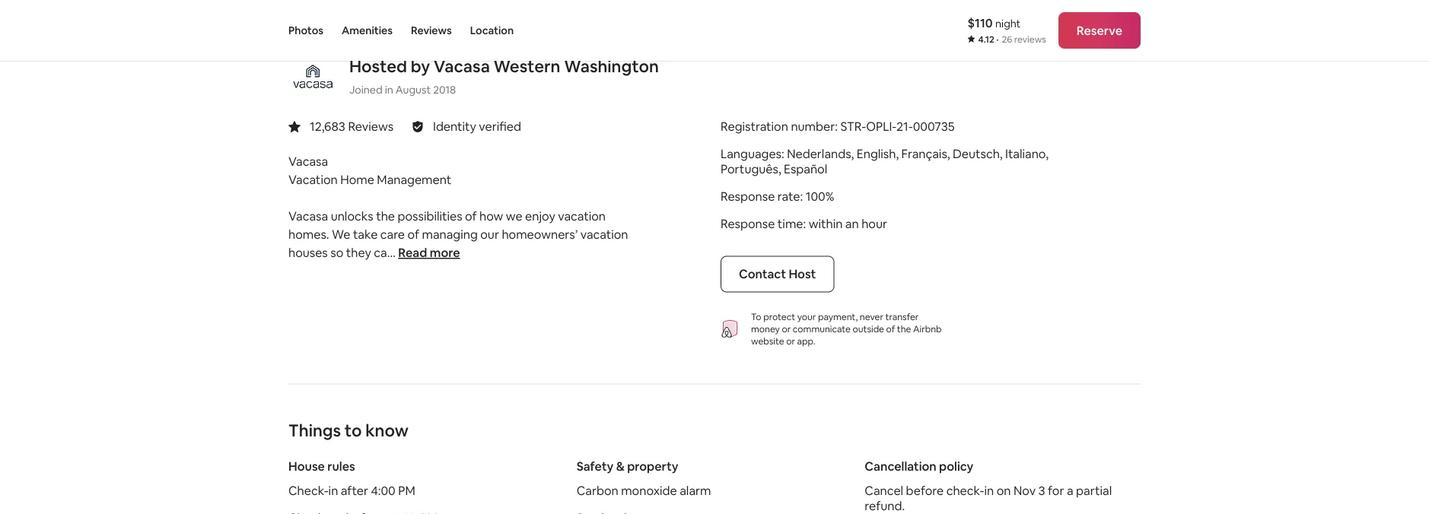 Task type: vqa. For each thing, say whether or not it's contained in the screenshot.
houses at the left
yes



Task type: describe. For each thing, give the bounding box(es) containing it.
or down protect
[[782, 323, 791, 335]]

property
[[628, 459, 679, 475]]

reserve button
[[1059, 12, 1141, 49]]

verified
[[479, 119, 521, 134]]

italiano,
[[1006, 146, 1049, 162]]

nov
[[1014, 484, 1036, 499]]

reviews
[[1015, 34, 1047, 45]]

policy
[[940, 459, 974, 475]]

$110
[[968, 15, 993, 30]]

washington
[[564, 56, 659, 77]]

transfer
[[886, 311, 919, 323]]

house rules
[[289, 459, 355, 475]]

how
[[480, 209, 504, 224]]

español
[[784, 161, 828, 177]]

nederlands,
[[787, 146, 854, 162]]

within
[[809, 216, 843, 232]]

after
[[341, 484, 368, 499]]

opli-
[[867, 119, 897, 134]]

$110 night
[[968, 15, 1021, 30]]

vacation
[[289, 172, 338, 188]]

contact host link
[[721, 256, 835, 293]]

care
[[381, 227, 405, 243]]

hour
[[862, 216, 888, 232]]

safety & property
[[577, 459, 679, 475]]

in inside cancel before check-in on nov 3 for a partial refund.
[[985, 484, 995, 499]]

read
[[398, 245, 427, 261]]

home
[[340, 172, 374, 188]]

joined
[[349, 83, 383, 96]]

1 horizontal spatial of
[[465, 209, 477, 224]]

12,683 reviews
[[310, 119, 394, 134]]

we
[[332, 227, 351, 243]]

contact
[[739, 267, 787, 282]]

hosted
[[349, 56, 407, 77]]

4:00
[[371, 484, 396, 499]]

: for time
[[804, 216, 806, 232]]

or left app.
[[787, 335, 796, 347]]

they
[[346, 245, 371, 261]]

0 horizontal spatial of
[[408, 227, 420, 243]]

western
[[494, 56, 561, 77]]

&
[[616, 459, 625, 475]]

vacasa unlocks the possibilities of how we enjoy vacation homes. we take care of managing our homeowners' vacation houses so they ca…
[[289, 209, 629, 261]]

in inside hosted by vacasa western washington joined in august 2018
[[385, 83, 393, 96]]

august
[[396, 83, 431, 96]]

an
[[846, 216, 859, 232]]

on
[[997, 484, 1011, 499]]

response for response rate
[[721, 189, 775, 205]]

deutsch,
[[953, 146, 1003, 162]]

·
[[997, 34, 999, 45]]

by
[[411, 56, 430, 77]]

: for number
[[835, 119, 838, 134]]

response rate : 100%
[[721, 189, 835, 205]]

the inside vacasa unlocks the possibilities of how we enjoy vacation homes. we take care of managing our homeowners' vacation houses so they ca…
[[376, 209, 395, 224]]

ca…
[[374, 245, 396, 261]]

carbon monoxide alarm
[[577, 484, 711, 499]]

response for response time
[[721, 216, 775, 232]]

vacasa for vacasa vacation home management
[[289, 154, 328, 169]]

languages
[[721, 146, 782, 162]]

rules
[[328, 459, 355, 475]]

cancel before check-in on nov 3 for a partial refund.
[[865, 484, 1113, 514]]

refund.
[[865, 499, 905, 514]]

a
[[1067, 484, 1074, 499]]

hosted by vacasa western washington joined in august 2018
[[349, 56, 659, 96]]

str-
[[841, 119, 867, 134]]

check-in after 4:00 pm
[[289, 484, 415, 499]]

host
[[789, 267, 816, 282]]

never
[[860, 311, 884, 323]]

português,
[[721, 161, 782, 177]]

vacasa for vacasa unlocks the possibilities of how we enjoy vacation homes. we take care of managing our homeowners' vacation houses so they ca…
[[289, 209, 328, 224]]

0 horizontal spatial reviews
[[348, 119, 394, 134]]

of inside to protect your payment, never transfer money or communicate outside of the airbnb website or app.
[[887, 323, 896, 335]]

photos button
[[289, 0, 324, 61]]



Task type: locate. For each thing, give the bounding box(es) containing it.
reviews down joined
[[348, 119, 394, 134]]

vacasa vacation home management
[[289, 154, 452, 188]]

check-
[[947, 484, 985, 499]]

for
[[1048, 484, 1065, 499]]

rate
[[778, 189, 801, 205]]

our
[[481, 227, 499, 243]]

vacasa inside hosted by vacasa western washington joined in august 2018
[[434, 56, 490, 77]]

vacasa up vacation
[[289, 154, 328, 169]]

0 horizontal spatial in
[[329, 484, 338, 499]]

outside
[[853, 323, 885, 335]]

night
[[996, 16, 1021, 30]]

vacation right enjoy
[[558, 209, 606, 224]]

things
[[289, 420, 341, 442]]

of left the how
[[465, 209, 477, 224]]

amenities button
[[342, 0, 393, 61]]

vacation
[[558, 209, 606, 224], [581, 227, 629, 243]]

house
[[289, 459, 325, 475]]

:
[[835, 119, 838, 134], [782, 146, 785, 162], [801, 189, 803, 205], [804, 216, 806, 232]]

000735
[[913, 119, 955, 134]]

registration number : str-opli-21-000735
[[721, 119, 955, 134]]

enjoy
[[525, 209, 556, 224]]

identity verified
[[433, 119, 521, 134]]

1 vertical spatial vacasa
[[289, 154, 328, 169]]

homes.
[[289, 227, 329, 243]]

amenities
[[342, 24, 393, 37]]

: for rate
[[801, 189, 803, 205]]

1 vertical spatial response
[[721, 216, 775, 232]]

the inside to protect your payment, never transfer money or communicate outside of the airbnb website or app.
[[898, 323, 912, 335]]

your
[[798, 311, 816, 323]]

in left "on"
[[985, 484, 995, 499]]

vacasa up homes.
[[289, 209, 328, 224]]

communicate
[[793, 323, 851, 335]]

1 horizontal spatial in
[[385, 83, 393, 96]]

managing
[[422, 227, 478, 243]]

0 vertical spatial reviews
[[411, 24, 452, 37]]

languages :
[[721, 146, 787, 162]]

0 vertical spatial vacasa
[[434, 56, 490, 77]]

carbon
[[577, 484, 619, 499]]

: left within
[[804, 216, 806, 232]]

location button
[[470, 0, 514, 61]]

1 vertical spatial reviews
[[348, 119, 394, 134]]

cancellation policy
[[865, 459, 974, 475]]

houses
[[289, 245, 328, 261]]

registration
[[721, 119, 789, 134]]

2 vertical spatial of
[[887, 323, 896, 335]]

1 response from the top
[[721, 189, 775, 205]]

1 vertical spatial vacation
[[581, 227, 629, 243]]

take
[[353, 227, 378, 243]]

of up read
[[408, 227, 420, 243]]

cancel
[[865, 484, 904, 499]]

app.
[[798, 335, 816, 347]]

photos
[[289, 24, 324, 37]]

100%
[[806, 189, 835, 205]]

response time : within an hour
[[721, 216, 888, 232]]

to
[[345, 420, 362, 442]]

time
[[778, 216, 804, 232]]

unlocks
[[331, 209, 374, 224]]

vacation right homeowners'
[[581, 227, 629, 243]]

4.12
[[979, 34, 995, 45]]

vacasa
[[434, 56, 490, 77], [289, 154, 328, 169], [289, 209, 328, 224]]

2 response from the top
[[721, 216, 775, 232]]

2018
[[433, 83, 456, 96]]

vacasa inside vacasa vacation home management
[[289, 154, 328, 169]]

possibilities
[[398, 209, 463, 224]]

safety
[[577, 459, 614, 475]]

alarm
[[680, 484, 711, 499]]

21-
[[897, 119, 913, 134]]

payment,
[[818, 311, 858, 323]]

response down response rate : 100%
[[721, 216, 775, 232]]

0 horizontal spatial the
[[376, 209, 395, 224]]

1 vertical spatial the
[[898, 323, 912, 335]]

know
[[366, 420, 409, 442]]

0 vertical spatial of
[[465, 209, 477, 224]]

website
[[751, 335, 785, 347]]

3
[[1039, 484, 1046, 499]]

vacasa up 2018
[[434, 56, 490, 77]]

we
[[506, 209, 523, 224]]

2 vertical spatial vacasa
[[289, 209, 328, 224]]

2 horizontal spatial of
[[887, 323, 896, 335]]

response down português,
[[721, 189, 775, 205]]

0 vertical spatial the
[[376, 209, 395, 224]]

1 horizontal spatial the
[[898, 323, 912, 335]]

vacasa inside vacasa unlocks the possibilities of how we enjoy vacation homes. we take care of managing our homeowners' vacation houses so they ca…
[[289, 209, 328, 224]]

in
[[385, 83, 393, 96], [329, 484, 338, 499], [985, 484, 995, 499]]

check-
[[289, 484, 329, 499]]

the down transfer
[[898, 323, 912, 335]]

in right joined
[[385, 83, 393, 96]]

français,
[[902, 146, 951, 162]]

more
[[430, 245, 460, 261]]

: left "100%"
[[801, 189, 803, 205]]

read more button
[[398, 244, 460, 262]]

in left after
[[329, 484, 338, 499]]

partial
[[1077, 484, 1113, 499]]

1 vertical spatial of
[[408, 227, 420, 243]]

learn more about the host, vacasa western washington. image
[[289, 52, 337, 101], [289, 52, 337, 101]]

the up the care
[[376, 209, 395, 224]]

protect
[[764, 311, 796, 323]]

the
[[376, 209, 395, 224], [898, 323, 912, 335]]

reserve
[[1077, 22, 1123, 38]]

so
[[331, 245, 344, 261]]

pm
[[398, 484, 415, 499]]

reviews up by
[[411, 24, 452, 37]]

contact host
[[739, 267, 816, 282]]

number
[[791, 119, 835, 134]]

2 horizontal spatial in
[[985, 484, 995, 499]]

to
[[751, 311, 762, 323]]

0 vertical spatial vacation
[[558, 209, 606, 224]]

cancellation
[[865, 459, 937, 475]]

4.12 · 26 reviews
[[979, 34, 1047, 45]]

read more
[[398, 245, 460, 261]]

or
[[782, 323, 791, 335], [787, 335, 796, 347]]

to protect your payment, never transfer money or communicate outside of the airbnb website or app.
[[751, 311, 942, 347]]

of down transfer
[[887, 323, 896, 335]]

0 vertical spatial response
[[721, 189, 775, 205]]

: left str- at the right
[[835, 119, 838, 134]]

1 horizontal spatial reviews
[[411, 24, 452, 37]]

: right português,
[[782, 146, 785, 162]]

management
[[377, 172, 452, 188]]

monoxide
[[621, 484, 677, 499]]

identity
[[433, 119, 477, 134]]

nederlands, english, français, deutsch, italiano, português, español
[[721, 146, 1049, 177]]

reviews button
[[411, 0, 452, 61]]



